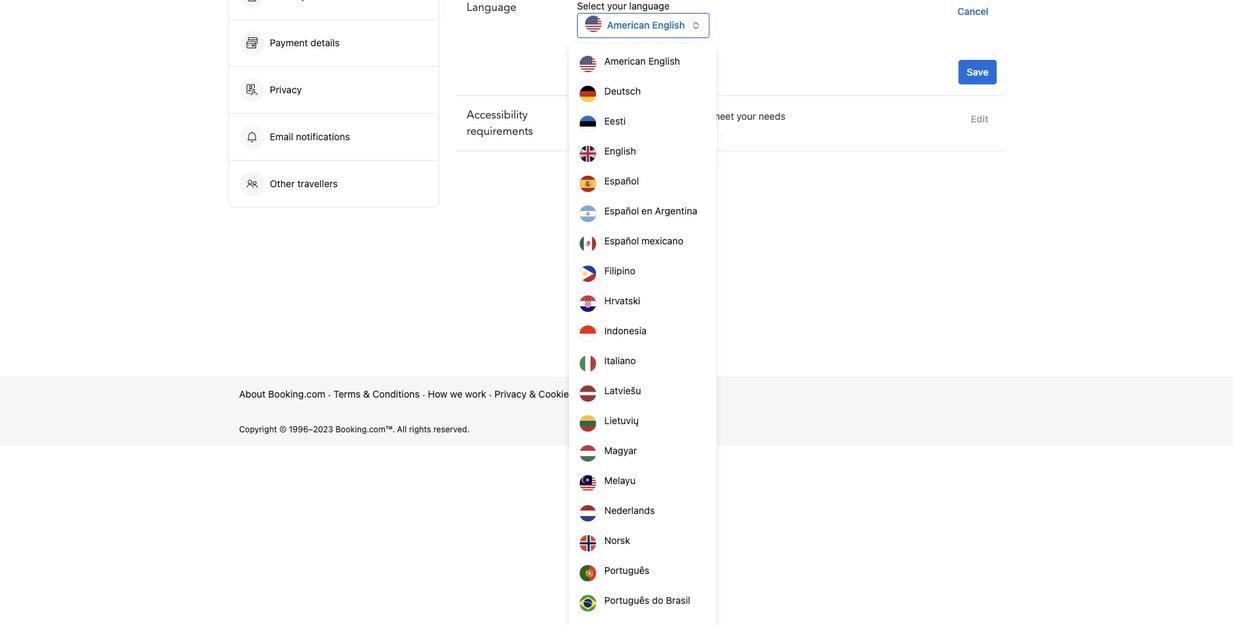 Task type: vqa. For each thing, say whether or not it's contained in the screenshot.
the English
yes



Task type: locate. For each thing, give the bounding box(es) containing it.
email
[[270, 131, 293, 142]]

español en argentina button
[[569, 196, 716, 226]]

1 vertical spatial american
[[604, 56, 646, 67]]

privacy
[[270, 84, 302, 95], [494, 389, 527, 400]]

american for american english dropdown button
[[607, 19, 650, 31]]

português button
[[569, 556, 716, 586]]

select your language
[[577, 0, 670, 12]]

brasil
[[666, 595, 690, 606]]

português do brasil
[[604, 595, 690, 606]]

american english button
[[577, 13, 709, 38]]

0 horizontal spatial your
[[607, 0, 627, 12]]

privacy inside privacy "link"
[[270, 84, 302, 95]]

edit button
[[966, 107, 994, 131]]

español for español
[[604, 175, 639, 187]]

travellers
[[297, 178, 338, 189]]

american english inside american english dropdown button
[[607, 19, 685, 31]]

english down language at top
[[652, 19, 685, 31]]

american english down language at top
[[607, 19, 685, 31]]

terms & conditions link
[[334, 388, 420, 401]]

english for american english button
[[648, 56, 680, 67]]

american english for american english button
[[604, 56, 680, 67]]

0 vertical spatial american english
[[607, 19, 685, 31]]

hrvatski button
[[569, 286, 716, 316]]

english up deutsch button
[[648, 56, 680, 67]]

filipino
[[604, 265, 635, 277]]

american inside button
[[604, 56, 646, 67]]

we
[[450, 389, 462, 400]]

filter out properties that don't meet your needs
[[577, 111, 785, 122]]

1 horizontal spatial your
[[737, 111, 756, 122]]

deutsch button
[[569, 76, 716, 106]]

norsk button
[[569, 526, 716, 556]]

0 horizontal spatial &
[[363, 389, 370, 400]]

1 horizontal spatial privacy
[[494, 389, 527, 400]]

language
[[467, 0, 517, 15]]

english for american english dropdown button
[[652, 19, 685, 31]]

reserved.
[[433, 424, 470, 434]]

all
[[397, 424, 407, 434]]

español en argentina
[[604, 205, 697, 217]]

español for español mexicano
[[604, 235, 639, 247]]

centre
[[648, 389, 678, 400]]

lietuvių
[[604, 415, 639, 426]]

español
[[604, 175, 639, 187], [604, 205, 639, 217], [604, 235, 639, 247]]

& for terms
[[363, 389, 370, 400]]

other
[[270, 178, 295, 189]]

details
[[311, 37, 340, 48]]

1 vertical spatial español
[[604, 205, 639, 217]]

your right meet
[[737, 111, 756, 122]]

0 vertical spatial privacy
[[270, 84, 302, 95]]

privacy inside "privacy & cookie statement" link
[[494, 389, 527, 400]]

american
[[607, 19, 650, 31], [604, 56, 646, 67]]

2 vertical spatial english
[[604, 145, 636, 157]]

3 español from the top
[[604, 235, 639, 247]]

1 vertical spatial your
[[737, 111, 756, 122]]

1 & from the left
[[363, 389, 370, 400]]

american down "select your language"
[[607, 19, 650, 31]]

1 português from the top
[[604, 565, 649, 576]]

terms & conditions
[[334, 389, 420, 400]]

out
[[602, 111, 616, 122]]

0 vertical spatial english
[[652, 19, 685, 31]]

português down norsk
[[604, 565, 649, 576]]

help
[[625, 389, 645, 400]]

español left the en
[[604, 205, 639, 217]]

rights
[[409, 424, 431, 434]]

american for american english button
[[604, 56, 646, 67]]

español inside 'button'
[[604, 235, 639, 247]]

privacy & cookie statement link
[[494, 388, 617, 401]]

0 vertical spatial español
[[604, 175, 639, 187]]

&
[[363, 389, 370, 400], [529, 389, 536, 400]]

english button
[[569, 136, 716, 166]]

american english up deutsch button
[[604, 56, 680, 67]]

privacy for privacy
[[270, 84, 302, 95]]

american inside dropdown button
[[607, 19, 650, 31]]

español up the filipino
[[604, 235, 639, 247]]

español down english button
[[604, 175, 639, 187]]

american up the deutsch on the top of the page
[[604, 56, 646, 67]]

your
[[607, 0, 627, 12], [737, 111, 756, 122]]

american english for american english dropdown button
[[607, 19, 685, 31]]

accessibility requirements
[[467, 108, 533, 139]]

filipino button
[[569, 256, 716, 286]]

email notifications
[[270, 131, 350, 142]]

& right terms
[[363, 389, 370, 400]]

latviešu
[[604, 385, 641, 396]]

copyright © 1996–2023 booking.com™. all rights reserved.
[[239, 424, 470, 434]]

português for português do brasil
[[604, 595, 649, 606]]

your right select
[[607, 0, 627, 12]]

2 & from the left
[[529, 389, 536, 400]]

italiano button
[[569, 346, 716, 376]]

argentina
[[655, 205, 697, 217]]

american english
[[607, 19, 685, 31], [604, 56, 680, 67]]

english down eesti
[[604, 145, 636, 157]]

terms
[[334, 389, 361, 400]]

english inside button
[[648, 56, 680, 67]]

& inside "privacy & cookie statement" link
[[529, 389, 536, 400]]

0 vertical spatial português
[[604, 565, 649, 576]]

help centre
[[625, 389, 678, 400]]

eesti
[[604, 115, 626, 127]]

2 vertical spatial español
[[604, 235, 639, 247]]

booking.com
[[268, 389, 325, 400]]

& left cookie
[[529, 389, 536, 400]]

português left do
[[604, 595, 649, 606]]

english inside dropdown button
[[652, 19, 685, 31]]

1 vertical spatial português
[[604, 595, 649, 606]]

italiano
[[604, 355, 636, 367]]

1 horizontal spatial &
[[529, 389, 536, 400]]

payment details
[[270, 37, 342, 48]]

save button
[[959, 60, 997, 84]]

english
[[652, 19, 685, 31], [648, 56, 680, 67], [604, 145, 636, 157]]

0 vertical spatial american
[[607, 19, 650, 31]]

2 português from the top
[[604, 595, 649, 606]]

português
[[604, 565, 649, 576], [604, 595, 649, 606]]

privacy link
[[229, 67, 439, 113]]

0 horizontal spatial privacy
[[270, 84, 302, 95]]

privacy right work
[[494, 389, 527, 400]]

1 vertical spatial english
[[648, 56, 680, 67]]

1 vertical spatial american english
[[604, 56, 680, 67]]

don't
[[686, 111, 709, 122]]

& for privacy
[[529, 389, 536, 400]]

1 vertical spatial privacy
[[494, 389, 527, 400]]

do
[[652, 595, 663, 606]]

privacy down payment
[[270, 84, 302, 95]]

american english inside american english button
[[604, 56, 680, 67]]

1 español from the top
[[604, 175, 639, 187]]

& inside 'terms & conditions' "link"
[[363, 389, 370, 400]]

©
[[279, 424, 287, 434]]

2 español from the top
[[604, 205, 639, 217]]

notifications
[[296, 131, 350, 142]]



Task type: describe. For each thing, give the bounding box(es) containing it.
about booking.com
[[239, 389, 325, 400]]

español mexicano button
[[569, 226, 716, 256]]

payment
[[270, 37, 308, 48]]

cancel button
[[952, 0, 994, 24]]

how we work link
[[428, 388, 486, 401]]

eesti button
[[569, 106, 716, 136]]

edit
[[971, 113, 988, 125]]

privacy for privacy & cookie statement
[[494, 389, 527, 400]]

how we work
[[428, 389, 486, 400]]

about
[[239, 389, 266, 400]]

português for português
[[604, 565, 649, 576]]

melayu
[[604, 475, 636, 486]]

language
[[629, 0, 670, 12]]

privacy & cookie statement
[[494, 389, 617, 400]]

mexicano
[[641, 235, 683, 247]]

properties
[[619, 111, 664, 122]]

about booking.com link
[[239, 388, 325, 401]]

magyar
[[604, 445, 637, 456]]

deutsch
[[604, 85, 641, 97]]

en
[[641, 205, 652, 217]]

filter
[[577, 111, 599, 122]]

payment details link
[[229, 20, 439, 66]]

copyright
[[239, 424, 277, 434]]

nederlands
[[604, 505, 655, 516]]

other travellers
[[270, 178, 338, 189]]

español button
[[569, 166, 716, 196]]

conditions
[[372, 389, 420, 400]]

select
[[577, 0, 605, 12]]

meet
[[712, 111, 734, 122]]

cookie
[[538, 389, 569, 400]]

latviešu button
[[569, 376, 716, 406]]

cancel
[[958, 6, 988, 17]]

español mexicano
[[604, 235, 683, 247]]

norsk
[[604, 535, 630, 546]]

work
[[465, 389, 486, 400]]

1996–2023
[[289, 424, 333, 434]]

0 vertical spatial your
[[607, 0, 627, 12]]

email notifications link
[[229, 114, 439, 160]]

nederlands button
[[569, 496, 716, 526]]

melayu button
[[569, 466, 716, 496]]

booking.com™.
[[335, 424, 395, 434]]

accessibility
[[467, 108, 528, 123]]

american english button
[[569, 46, 716, 76]]

that
[[666, 111, 684, 122]]

hrvatski
[[604, 295, 640, 307]]

português do brasil button
[[569, 586, 716, 616]]

how
[[428, 389, 447, 400]]

indonesia
[[604, 325, 647, 337]]

save
[[967, 66, 988, 78]]

español for español en argentina
[[604, 205, 639, 217]]

magyar button
[[569, 436, 716, 466]]

help centre link
[[625, 388, 678, 401]]

needs
[[759, 111, 785, 122]]

statement
[[571, 389, 617, 400]]

lietuvių button
[[569, 406, 716, 436]]

english inside button
[[604, 145, 636, 157]]

other travellers link
[[229, 161, 439, 207]]



